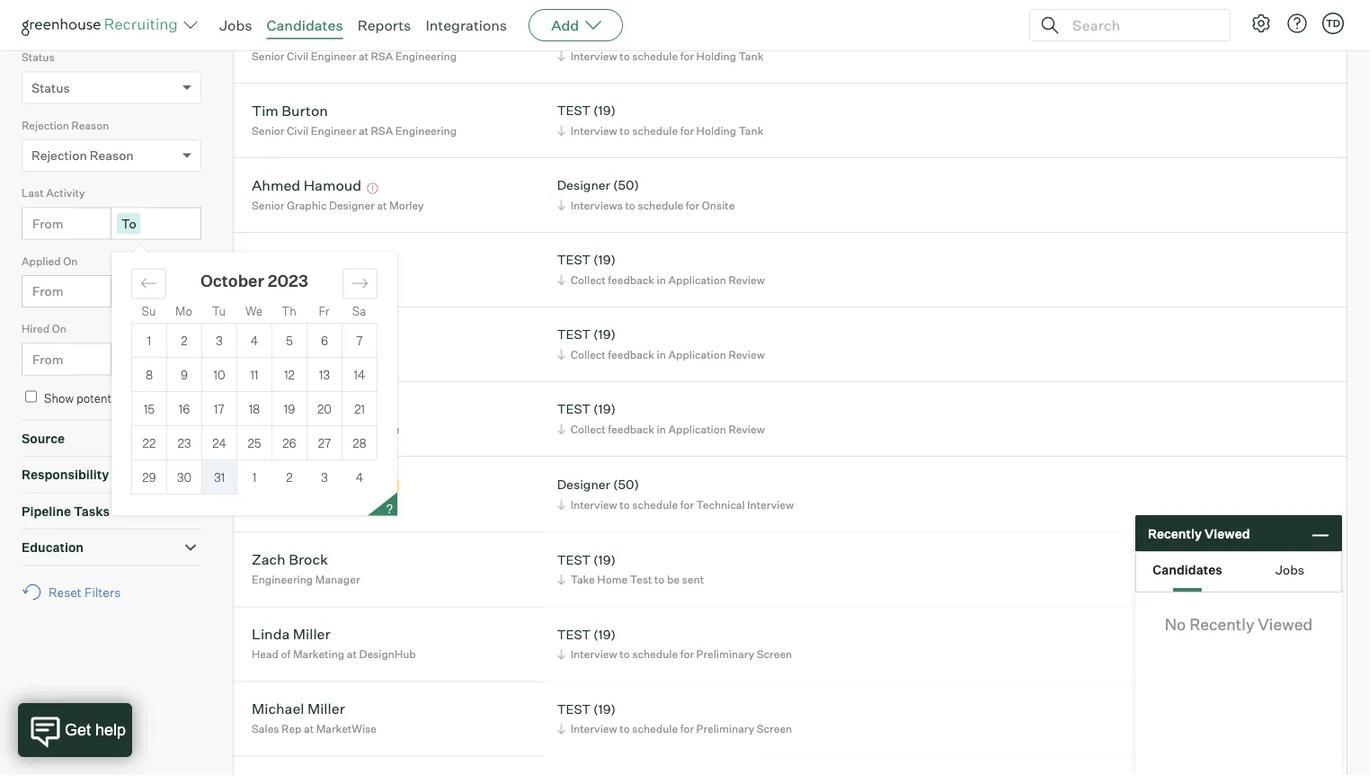 Task type: vqa. For each thing, say whether or not it's contained in the screenshot.


Task type: locate. For each thing, give the bounding box(es) containing it.
hamoud
[[304, 176, 362, 194]]

senior down jobs link
[[252, 49, 285, 63]]

1 vertical spatial 3 button
[[307, 461, 342, 494]]

2 vertical spatial collect
[[571, 422, 606, 436]]

from down hired on
[[32, 351, 63, 367]]

michael for michael martinez
[[252, 400, 304, 418]]

1 horizontal spatial 2
[[286, 470, 293, 485]]

tab list
[[1137, 552, 1342, 592]]

1 button down 25
[[237, 461, 272, 494]]

4 test from the top
[[557, 401, 591, 417]]

3 button up the senior designer at modern
[[307, 461, 342, 494]]

1 vertical spatial to
[[121, 284, 136, 299]]

on for applied on
[[63, 254, 78, 268]]

2 from from the top
[[32, 284, 63, 299]]

3 test (19) collect feedback in application review from the top
[[557, 401, 765, 436]]

1 rsa from the top
[[371, 49, 393, 63]]

0 vertical spatial 3
[[216, 333, 223, 348]]

(50) inside designer (50) interviews to schedule for onsite
[[613, 177, 639, 193]]

0 vertical spatial recently
[[1149, 526, 1203, 541]]

schedule for sales rep at marketwise
[[633, 722, 678, 736]]

at up 27 at the bottom of page
[[327, 422, 337, 436]]

to left move backward to switch to the previous month. "image"
[[121, 284, 136, 299]]

0 vertical spatial test (19) collect feedback in application review
[[557, 252, 765, 287]]

tim burton senior civil engineer at rsa engineering
[[252, 27, 457, 63], [252, 101, 457, 137]]

1 (19) from the top
[[594, 103, 616, 118]]

1 vertical spatial application
[[669, 348, 727, 361]]

2 burton from the top
[[282, 101, 328, 119]]

1 vertical spatial viewed
[[1259, 615, 1313, 635]]

2 button down 26 button
[[272, 461, 307, 494]]

1 vertical spatial tim burton link
[[252, 101, 328, 122]]

0 vertical spatial test (19) interview to schedule for preliminary screen
[[557, 627, 793, 661]]

1 (50) from the top
[[613, 28, 639, 44]]

tank inside 'test (19) interview to schedule for holding tank'
[[739, 124, 764, 137]]

3 in from the top
[[657, 422, 666, 436]]

designhub
[[359, 648, 416, 661]]

hired
[[22, 322, 50, 336]]

0 vertical spatial 3 button
[[202, 324, 237, 357]]

for for senior civil engineer at rsa engineering
[[681, 124, 694, 137]]

15
[[144, 402, 155, 416]]

1 feedback from the top
[[608, 273, 655, 287]]

1 civil from the top
[[287, 49, 309, 63]]

senior up 'ahmed'
[[252, 124, 285, 137]]

candidates down recently viewed
[[1153, 562, 1223, 578]]

1 vertical spatial burton
[[282, 101, 328, 119]]

30
[[177, 470, 192, 485]]

0 vertical spatial collect feedback in application review link
[[555, 271, 770, 288]]

1 vertical spatial interview to schedule for preliminary screen link
[[555, 721, 797, 738]]

6 test from the top
[[557, 627, 591, 642]]

2 (50) from the top
[[613, 177, 639, 193]]

7
[[356, 333, 363, 348]]

5 button
[[273, 324, 307, 357]]

for inside designer (50) interview to schedule for holding tank
[[681, 49, 694, 63]]

michael for michael garcia
[[252, 251, 304, 269]]

burton
[[282, 27, 328, 45], [282, 101, 328, 119]]

2 vertical spatial application
[[669, 422, 727, 436]]

3 application from the top
[[669, 422, 727, 436]]

1 tim burton link from the top
[[252, 27, 328, 47]]

20 button
[[308, 392, 342, 426]]

applied on
[[22, 254, 78, 268]]

tank inside designer (50) interview to schedule for holding tank
[[739, 49, 764, 63]]

3
[[216, 333, 223, 348], [321, 470, 328, 485]]

3 michael from the top
[[252, 700, 304, 718]]

3 review from the top
[[729, 422, 765, 436]]

2023
[[268, 271, 308, 291]]

test for head of marketing at designhub
[[557, 627, 591, 642]]

1 vertical spatial test (19) interview to schedule for preliminary screen
[[557, 701, 793, 736]]

take home test to be sent link
[[555, 571, 709, 588]]

tim burton link
[[252, 27, 328, 47], [252, 101, 328, 122]]

no
[[1165, 615, 1187, 635]]

miller down marketing
[[308, 700, 345, 718]]

(19) for head of marketing at designhub
[[594, 627, 616, 642]]

junior analyst at marketwise
[[252, 422, 400, 436]]

interview to schedule for holding tank link
[[555, 47, 768, 64], [555, 122, 768, 139]]

test (19) take home test to be sent
[[557, 552, 704, 587]]

at right the 5 on the top left
[[295, 348, 305, 361]]

0 vertical spatial civil
[[287, 49, 309, 63]]

0 vertical spatial jobs
[[219, 16, 252, 34]]

tank for (19)
[[739, 124, 764, 137]]

collect
[[571, 273, 606, 287], [571, 348, 606, 361], [571, 422, 606, 436]]

janet wong link
[[252, 475, 332, 495]]

engineer down candidates link
[[311, 49, 357, 63]]

2 tim from the top
[[252, 101, 279, 119]]

add
[[551, 16, 579, 34]]

1 vertical spatial holding
[[697, 124, 737, 137]]

1 preliminary from the top
[[697, 648, 755, 661]]

rsa for designer (50)
[[371, 49, 393, 63]]

reports
[[358, 16, 411, 34]]

holding inside 'test (19) interview to schedule for holding tank'
[[697, 124, 737, 137]]

1 vertical spatial tank
[[739, 124, 764, 137]]

configure image
[[1251, 13, 1273, 34]]

(19) inside 'test (19) interview to schedule for holding tank'
[[594, 103, 616, 118]]

interview to schedule for holding tank link up 'test (19) interview to schedule for holding tank'
[[555, 47, 768, 64]]

duplicates
[[126, 391, 182, 405]]

3 button down tu
[[202, 324, 237, 357]]

test (19) interview to schedule for preliminary screen for michael miller
[[557, 701, 793, 736]]

1 vertical spatial (50)
[[613, 177, 639, 193]]

0 vertical spatial burton
[[282, 27, 328, 45]]

0 vertical spatial viewed
[[1205, 526, 1251, 541]]

28 button
[[343, 427, 377, 460]]

schedule inside designer (50) interviews to schedule for onsite
[[638, 198, 684, 212]]

to
[[121, 216, 136, 231], [121, 284, 136, 299], [121, 351, 136, 367]]

marketwise down michael miller "link"
[[316, 722, 377, 736]]

engineer for test (19)
[[311, 124, 357, 137]]

engineering down integrations
[[396, 49, 457, 63]]

2 collect feedback in application review link from the top
[[555, 346, 770, 363]]

1 vertical spatial michael
[[252, 400, 304, 418]]

tim burton senior civil engineer at rsa engineering for test (19)
[[252, 101, 457, 137]]

3 collect feedback in application review link from the top
[[555, 421, 770, 438]]

1 tim burton senior civil engineer at rsa engineering from the top
[[252, 27, 457, 63]]

0 vertical spatial preliminary
[[697, 648, 755, 661]]

21 button
[[343, 392, 377, 426]]

last
[[22, 186, 44, 200]]

2 interview to schedule for holding tank link from the top
[[555, 122, 768, 139]]

on right applied
[[63, 254, 78, 268]]

candidates link
[[267, 16, 343, 34]]

0 vertical spatial application
[[669, 273, 727, 287]]

3 for left 3 button
[[216, 333, 223, 348]]

2 test (19) interview to schedule for preliminary screen from the top
[[557, 701, 793, 736]]

screen
[[757, 648, 793, 661], [757, 722, 793, 736]]

7 test from the top
[[557, 701, 591, 717]]

(50) inside designer (50) interview to schedule for holding tank
[[613, 28, 639, 44]]

2 vertical spatial (50)
[[613, 477, 639, 492]]

0 horizontal spatial 4 button
[[237, 324, 272, 357]]

4 button up modern
[[342, 461, 377, 494]]

michael garcia has been in application review for more than 5 days image
[[354, 258, 371, 269]]

home
[[598, 573, 628, 587]]

0 horizontal spatial 3
[[216, 333, 223, 348]]

1 vertical spatial tim burton senior civil engineer at rsa engineering
[[252, 101, 457, 137]]

2 to from the top
[[121, 284, 136, 299]]

engineer up hamoud
[[311, 124, 357, 137]]

0 vertical spatial screen
[[757, 648, 793, 661]]

jobs up no recently viewed
[[1276, 562, 1305, 578]]

engineering up morley
[[396, 124, 457, 137]]

4 (19) from the top
[[594, 401, 616, 417]]

1 vertical spatial collect feedback in application review link
[[555, 346, 770, 363]]

0 vertical spatial holding
[[697, 49, 737, 63]]

1 vertical spatial 3
[[321, 470, 328, 485]]

designer inside designer (50) interview to schedule for technical interview
[[557, 477, 611, 492]]

test (19) collect feedback in application review for michael garcia
[[557, 252, 765, 287]]

2 (19) from the top
[[594, 252, 616, 268]]

1 button down su
[[132, 324, 166, 357]]

16 button
[[167, 392, 201, 426]]

1 vertical spatial rsa
[[371, 124, 393, 137]]

move forward to switch to the next month. image
[[352, 275, 369, 292]]

1 interview to schedule for preliminary screen link from the top
[[555, 646, 797, 663]]

1 vertical spatial test (19) collect feedback in application review
[[557, 327, 765, 361]]

engineering for test (19)
[[396, 124, 457, 137]]

1 collect from the top
[[571, 273, 606, 287]]

1 horizontal spatial jobs
[[1276, 562, 1305, 578]]

2 feedback from the top
[[608, 348, 655, 361]]

1 vertical spatial miller
[[308, 700, 345, 718]]

schedule inside 'test (19) interview to schedule for holding tank'
[[633, 124, 678, 137]]

linda
[[252, 625, 290, 643]]

0 vertical spatial miller
[[293, 625, 331, 643]]

7 (19) from the top
[[594, 701, 616, 717]]

27 button
[[308, 427, 342, 460]]

cto at foodies
[[252, 273, 329, 287]]

1 horizontal spatial 1
[[253, 470, 257, 485]]

schedule for senior civil engineer at rsa engineering
[[633, 124, 678, 137]]

(50) right add
[[613, 28, 639, 44]]

(19) inside the test (19) take home test to be sent
[[594, 552, 616, 568]]

ahmed hamoud
[[252, 176, 362, 194]]

4 button down we
[[237, 324, 272, 357]]

interview to schedule for holding tank link up designer (50) interviews to schedule for onsite
[[555, 122, 768, 139]]

1 from from the top
[[32, 216, 63, 231]]

1 holding from the top
[[697, 49, 737, 63]]

2 button down mo
[[167, 324, 201, 357]]

2 preliminary from the top
[[697, 722, 755, 736]]

1 application from the top
[[669, 273, 727, 287]]

interview inside 'test (19) interview to schedule for holding tank'
[[571, 124, 618, 137]]

1 vertical spatial civil
[[287, 124, 309, 137]]

3 feedback from the top
[[608, 422, 655, 436]]

collect for jane davis
[[571, 348, 606, 361]]

burton for test (19)
[[282, 101, 328, 119]]

2 application from the top
[[669, 348, 727, 361]]

2 rsa from the top
[[371, 124, 393, 137]]

1 horizontal spatial viewed
[[1259, 615, 1313, 635]]

miller for michael miller
[[308, 700, 345, 718]]

2 left 'wong'
[[286, 470, 293, 485]]

1 vertical spatial from
[[32, 284, 63, 299]]

burton right jobs link
[[282, 27, 328, 45]]

mo
[[175, 304, 192, 319]]

22
[[143, 436, 156, 450]]

collect for michael martinez
[[571, 422, 606, 436]]

1 vertical spatial rejection
[[31, 148, 87, 163]]

? button
[[368, 493, 398, 516]]

on right hired
[[52, 322, 66, 336]]

1 review from the top
[[729, 273, 765, 287]]

1 horizontal spatial 2 button
[[272, 461, 307, 494]]

2 review from the top
[[729, 348, 765, 361]]

travelnow
[[308, 348, 362, 361]]

candidate tag
[[31, 12, 117, 28]]

1 horizontal spatial 4
[[356, 470, 364, 485]]

at right marketing
[[347, 648, 357, 661]]

collect for michael garcia
[[571, 273, 606, 287]]

from for applied
[[32, 284, 63, 299]]

at right rep
[[304, 722, 314, 736]]

in for michael martinez
[[657, 422, 666, 436]]

recently
[[1149, 526, 1203, 541], [1190, 615, 1255, 635]]

holding up 'test (19) interview to schedule for holding tank'
[[697, 49, 737, 63]]

0 vertical spatial michael
[[252, 251, 304, 269]]

5 test from the top
[[557, 552, 591, 568]]

1 tim from the top
[[252, 27, 279, 45]]

at right cto
[[277, 273, 287, 287]]

2 tank from the top
[[739, 124, 764, 137]]

0 vertical spatial from
[[32, 216, 63, 231]]

interviews to schedule for onsite link
[[555, 197, 740, 214]]

for inside designer (50) interviews to schedule for onsite
[[686, 198, 700, 212]]

rejection reason element
[[22, 117, 201, 185]]

jobs left candidates link
[[219, 16, 252, 34]]

(50) for designer (50) interview to schedule for technical interview
[[613, 477, 639, 492]]

test for director at travelnow
[[557, 327, 591, 342]]

4 up modern
[[356, 470, 364, 485]]

filters
[[84, 584, 121, 600]]

0 horizontal spatial 1
[[147, 333, 151, 348]]

1 test (19) interview to schedule for preliminary screen from the top
[[557, 627, 793, 661]]

interview to schedule for holding tank link for test (19)
[[555, 122, 768, 139]]

designer inside designer (50) interview to schedule for holding tank
[[557, 28, 611, 44]]

9
[[181, 368, 188, 382]]

15 button
[[132, 392, 166, 426]]

3 up the senior designer at modern
[[321, 470, 328, 485]]

in
[[657, 273, 666, 287], [657, 348, 666, 361], [657, 422, 666, 436]]

0 vertical spatial tim burton link
[[252, 27, 328, 47]]

1 vertical spatial in
[[657, 348, 666, 361]]

test inside the test (19) take home test to be sent
[[557, 552, 591, 568]]

(19) for senior civil engineer at rsa engineering
[[594, 103, 616, 118]]

2 tim burton senior civil engineer at rsa engineering from the top
[[252, 101, 457, 137]]

to for hired on
[[121, 351, 136, 367]]

0 vertical spatial 1
[[147, 333, 151, 348]]

civil down candidates link
[[287, 49, 309, 63]]

3 to from the top
[[121, 351, 136, 367]]

garcia
[[308, 251, 351, 269]]

tim for test (19)
[[252, 101, 279, 119]]

for
[[681, 49, 694, 63], [681, 124, 694, 137], [686, 198, 700, 212], [681, 498, 694, 511], [681, 648, 694, 661], [681, 722, 694, 736]]

1 interview to schedule for holding tank link from the top
[[555, 47, 768, 64]]

1 to from the top
[[121, 216, 136, 231]]

1 tank from the top
[[739, 49, 764, 63]]

2 for left the 2 button
[[181, 333, 188, 348]]

1 horizontal spatial 3 button
[[307, 461, 342, 494]]

(50) up interviews to schedule for onsite link
[[613, 177, 639, 193]]

civil up ahmed hamoud
[[287, 124, 309, 137]]

from down applied on
[[32, 284, 63, 299]]

for for head of marketing at designhub
[[681, 648, 694, 661]]

4 down we
[[251, 333, 258, 348]]

1 in from the top
[[657, 273, 666, 287]]

3 (50) from the top
[[613, 477, 639, 492]]

1 test from the top
[[557, 103, 591, 118]]

interview to schedule for technical interview link
[[555, 496, 799, 513]]

preliminary for linda miller
[[697, 648, 755, 661]]

2 civil from the top
[[287, 124, 309, 137]]

status element
[[22, 49, 201, 117]]

test (19) interview to schedule for preliminary screen for linda miller
[[557, 627, 793, 661]]

3 test from the top
[[557, 327, 591, 342]]

0 vertical spatial on
[[63, 254, 78, 268]]

1 collect feedback in application review link from the top
[[555, 271, 770, 288]]

michael up junior at bottom
[[252, 400, 304, 418]]

marketwise inside michael miller sales rep at marketwise
[[316, 722, 377, 736]]

0 vertical spatial review
[[729, 273, 765, 287]]

1 vertical spatial engineer
[[311, 124, 357, 137]]

holding for (19)
[[697, 124, 737, 137]]

(50) for designer (50) interviews to schedule for onsite
[[613, 177, 639, 193]]

11 button
[[237, 358, 272, 391]]

1 engineer from the top
[[311, 49, 357, 63]]

1 down 25
[[253, 470, 257, 485]]

(19) for director at travelnow
[[594, 327, 616, 342]]

civil for designer (50)
[[287, 49, 309, 63]]

2 michael from the top
[[252, 400, 304, 418]]

0 vertical spatial 2 button
[[167, 324, 201, 357]]

in for michael garcia
[[657, 273, 666, 287]]

1 test (19) collect feedback in application review from the top
[[557, 252, 765, 287]]

1 vertical spatial 1 button
[[237, 461, 272, 494]]

0 horizontal spatial candidates
[[267, 16, 343, 34]]

interview to schedule for preliminary screen link for linda miller
[[555, 646, 797, 663]]

(19) for cto at foodies
[[594, 252, 616, 268]]

2 screen from the top
[[757, 722, 793, 736]]

0 horizontal spatial 1 button
[[132, 324, 166, 357]]

viewed
[[1205, 526, 1251, 541], [1259, 615, 1313, 635]]

screen for linda miller
[[757, 648, 793, 661]]

marketwise up 28
[[339, 422, 400, 436]]

tim
[[252, 27, 279, 45], [252, 101, 279, 119]]

ahmed hamoud has been in onsite for more than 21 days image
[[365, 183, 381, 194]]

31 button
[[202, 461, 237, 494]]

0 vertical spatial tim
[[252, 27, 279, 45]]

2 vertical spatial in
[[657, 422, 666, 436]]

for inside 'test (19) interview to schedule for holding tank'
[[681, 124, 694, 137]]

designer inside designer (50) interviews to schedule for onsite
[[557, 177, 611, 193]]

designer for designer (50) interviews to schedule for onsite
[[557, 177, 611, 193]]

td button
[[1323, 13, 1345, 34]]

2 collect from the top
[[571, 348, 606, 361]]

feedback for jane davis
[[608, 348, 655, 361]]

1 vertical spatial reason
[[90, 148, 134, 163]]

engineering down zach brock link
[[252, 573, 313, 587]]

engineering inside zach brock engineering manager
[[252, 573, 313, 587]]

2 test from the top
[[557, 252, 591, 268]]

0 vertical spatial tank
[[739, 49, 764, 63]]

collect feedback in application review link
[[555, 271, 770, 288], [555, 346, 770, 363], [555, 421, 770, 438]]

designer for designer (50) interview to schedule for technical interview
[[557, 477, 611, 492]]

miller inside michael miller sales rep at marketwise
[[308, 700, 345, 718]]

senior down 'ahmed'
[[252, 198, 285, 212]]

at left modern
[[335, 498, 345, 512]]

1 vertical spatial interview to schedule for holding tank link
[[555, 122, 768, 139]]

to inside the test (19) take home test to be sent
[[655, 573, 665, 587]]

candidates right jobs link
[[267, 16, 343, 34]]

2 senior from the top
[[252, 124, 285, 137]]

interview inside designer (50) interview to schedule for holding tank
[[571, 49, 618, 63]]

rejection reason down status element
[[22, 118, 109, 132]]

(50) inside designer (50) interview to schedule for technical interview
[[613, 477, 639, 492]]

for for sales rep at marketwise
[[681, 722, 694, 736]]

8
[[146, 368, 153, 382]]

3 down tu
[[216, 333, 223, 348]]

0 vertical spatial rsa
[[371, 49, 393, 63]]

11
[[251, 368, 259, 382]]

2 vertical spatial review
[[729, 422, 765, 436]]

holding for (50)
[[697, 49, 737, 63]]

test for senior civil engineer at rsa engineering
[[557, 103, 591, 118]]

2 vertical spatial from
[[32, 351, 63, 367]]

from down last activity
[[32, 216, 63, 231]]

michael up 2023
[[252, 251, 304, 269]]

1 vertical spatial on
[[52, 322, 66, 336]]

1 michael from the top
[[252, 251, 304, 269]]

to inside designer (50) interview to schedule for technical interview
[[620, 498, 630, 511]]

schedule
[[633, 49, 678, 63], [633, 124, 678, 137], [638, 198, 684, 212], [633, 498, 678, 511], [633, 648, 678, 661], [633, 722, 678, 736]]

review for michael martinez
[[729, 422, 765, 436]]

0 vertical spatial in
[[657, 273, 666, 287]]

Search text field
[[1069, 12, 1214, 38]]

october 2023
[[201, 271, 308, 291]]

miller up marketing
[[293, 625, 331, 643]]

janet wong
[[252, 475, 332, 493]]

to down rejection reason element
[[121, 216, 136, 231]]

rejection reason up activity
[[31, 148, 134, 163]]

(50) up "interview to schedule for technical interview" link
[[613, 477, 639, 492]]

designer
[[557, 28, 611, 44], [557, 177, 611, 193], [329, 198, 375, 212], [557, 477, 611, 492], [287, 498, 333, 512]]

test (19) collect feedback in application review
[[557, 252, 765, 287], [557, 327, 765, 361], [557, 401, 765, 436]]

1 screen from the top
[[757, 648, 793, 661]]

0 vertical spatial engineer
[[311, 49, 357, 63]]

1 vertical spatial feedback
[[608, 348, 655, 361]]

holding up onsite
[[697, 124, 737, 137]]

to up show potential duplicates
[[121, 351, 136, 367]]

ahmed
[[252, 176, 301, 194]]

2 test (19) collect feedback in application review from the top
[[557, 327, 765, 361]]

10 button
[[202, 358, 237, 391]]

1 vertical spatial jobs
[[1276, 562, 1305, 578]]

2 vertical spatial engineering
[[252, 573, 313, 587]]

0 horizontal spatial viewed
[[1205, 526, 1251, 541]]

at
[[359, 49, 369, 63], [359, 124, 369, 137], [377, 198, 387, 212], [277, 273, 287, 287], [295, 348, 305, 361], [327, 422, 337, 436], [335, 498, 345, 512], [347, 648, 357, 661], [304, 722, 314, 736]]

2 down mo
[[181, 333, 188, 348]]

2 holding from the top
[[697, 124, 737, 137]]

(19) for engineering manager
[[594, 552, 616, 568]]

1 vertical spatial 1
[[253, 470, 257, 485]]

3 from from the top
[[32, 351, 63, 367]]

2 engineer from the top
[[311, 124, 357, 137]]

show potential duplicates
[[44, 391, 182, 405]]

interview to schedule for holding tank link for designer (50)
[[555, 47, 768, 64]]

miller inside linda miller head of marketing at designhub
[[293, 625, 331, 643]]

rsa up ahmed hamoud has been in onsite for more than 21 days icon
[[371, 124, 393, 137]]

interview
[[571, 49, 618, 63], [571, 124, 618, 137], [571, 498, 618, 511], [748, 498, 794, 511], [571, 648, 618, 661], [571, 722, 618, 736]]

test inside 'test (19) interview to schedule for holding tank'
[[557, 103, 591, 118]]

3 collect from the top
[[571, 422, 606, 436]]

holding inside designer (50) interview to schedule for holding tank
[[697, 49, 737, 63]]

4
[[251, 333, 258, 348], [356, 470, 364, 485]]

to
[[620, 49, 630, 63], [620, 124, 630, 137], [626, 198, 636, 212], [620, 498, 630, 511], [655, 573, 665, 587], [620, 648, 630, 661], [620, 722, 630, 736]]

1 horizontal spatial 4 button
[[342, 461, 377, 494]]

3 senior from the top
[[252, 198, 285, 212]]

feedback for michael garcia
[[608, 273, 655, 287]]

(50) for designer (50) interview to schedule for holding tank
[[613, 28, 639, 44]]

rsa down reports
[[371, 49, 393, 63]]

20
[[318, 402, 332, 416]]

1 horizontal spatial 3
[[321, 470, 328, 485]]

october 2023 region
[[112, 252, 929, 516]]

feedback for michael martinez
[[608, 422, 655, 436]]

1 senior from the top
[[252, 49, 285, 63]]

2 vertical spatial feedback
[[608, 422, 655, 436]]

screen for michael miller
[[757, 722, 793, 736]]

2 interview to schedule for preliminary screen link from the top
[[555, 721, 797, 738]]

1 down su
[[147, 333, 151, 348]]

2 vertical spatial michael
[[252, 700, 304, 718]]

1 burton from the top
[[282, 27, 328, 45]]

22 button
[[132, 427, 166, 460]]

1 vertical spatial review
[[729, 348, 765, 361]]

review
[[729, 273, 765, 287], [729, 348, 765, 361], [729, 422, 765, 436]]

3 (19) from the top
[[594, 327, 616, 342]]

2 in from the top
[[657, 348, 666, 361]]

1 vertical spatial 4
[[356, 470, 364, 485]]

0 horizontal spatial 4
[[251, 333, 258, 348]]

test
[[557, 103, 591, 118], [557, 252, 591, 268], [557, 327, 591, 342], [557, 401, 591, 417], [557, 552, 591, 568], [557, 627, 591, 642], [557, 701, 591, 717]]

12
[[284, 368, 295, 382]]

td
[[1327, 17, 1341, 29]]

1
[[147, 333, 151, 348], [253, 470, 257, 485]]

graphic
[[287, 198, 327, 212]]

6 (19) from the top
[[594, 627, 616, 642]]

5 (19) from the top
[[594, 552, 616, 568]]

application for jane davis
[[669, 348, 727, 361]]

jobs inside tab list
[[1276, 562, 1305, 578]]

burton up ahmed hamoud
[[282, 101, 328, 119]]

michael up sales
[[252, 700, 304, 718]]

schedule for head of marketing at designhub
[[633, 648, 678, 661]]

2
[[181, 333, 188, 348], [286, 470, 293, 485]]

senior down janet
[[252, 498, 285, 512]]

th
[[282, 304, 297, 319]]

2 tim burton link from the top
[[252, 101, 328, 122]]

3 for the rightmost 3 button
[[321, 470, 328, 485]]

0 vertical spatial interview to schedule for holding tank link
[[555, 47, 768, 64]]

0 vertical spatial feedback
[[608, 273, 655, 287]]

0 vertical spatial interview to schedule for preliminary screen link
[[555, 646, 797, 663]]



Task type: describe. For each thing, give the bounding box(es) containing it.
test for engineering manager
[[557, 552, 591, 568]]

0 horizontal spatial 3 button
[[202, 324, 237, 357]]

17 button
[[202, 392, 237, 426]]

schedule for senior graphic designer at morley
[[638, 198, 684, 212]]

tu
[[212, 304, 226, 319]]

zach brock link
[[252, 551, 328, 571]]

integrations
[[426, 16, 507, 34]]

interviews
[[571, 198, 623, 212]]

(19) for junior analyst at marketwise
[[594, 401, 616, 417]]

fr
[[319, 304, 330, 319]]

0 horizontal spatial jobs
[[219, 16, 252, 34]]

in for jane davis
[[657, 348, 666, 361]]

26
[[283, 436, 297, 450]]

reset filters button
[[22, 575, 130, 609]]

senior designer at modern
[[252, 498, 386, 512]]

td button
[[1320, 9, 1348, 38]]

?
[[387, 502, 393, 516]]

michael miller sales rep at marketwise
[[252, 700, 377, 736]]

for for senior graphic designer at morley
[[686, 198, 700, 212]]

application for michael martinez
[[669, 422, 727, 436]]

add button
[[529, 9, 623, 41]]

14
[[354, 368, 366, 382]]

on for hired on
[[52, 322, 66, 336]]

12 button
[[273, 358, 307, 391]]

to for applied on
[[121, 284, 136, 299]]

manager
[[316, 573, 360, 587]]

recently viewed
[[1149, 526, 1251, 541]]

(19) for sales rep at marketwise
[[594, 701, 616, 717]]

2 for the bottommost the 2 button
[[286, 470, 293, 485]]

test (19) collect feedback in application review for michael martinez
[[557, 401, 765, 436]]

review for michael garcia
[[729, 273, 765, 287]]

designer for designer (50) interview to schedule for holding tank
[[557, 28, 611, 44]]

designer (50) interview to schedule for technical interview
[[557, 477, 794, 511]]

collect feedback in application review link for michael martinez
[[555, 421, 770, 438]]

tasks
[[74, 503, 110, 519]]

31
[[214, 470, 225, 485]]

1 for the bottom 1 'button'
[[253, 470, 257, 485]]

tank for (50)
[[739, 49, 764, 63]]

burton for designer (50)
[[282, 27, 328, 45]]

pipeline tasks
[[22, 503, 110, 519]]

greenhouse recruiting image
[[22, 14, 183, 36]]

13
[[319, 368, 330, 382]]

from for last
[[32, 216, 63, 231]]

0 horizontal spatial 2 button
[[167, 324, 201, 357]]

0 vertical spatial rejection
[[22, 118, 69, 132]]

for inside designer (50) interview to schedule for technical interview
[[681, 498, 694, 511]]

wong
[[293, 475, 332, 493]]

at down reports
[[359, 49, 369, 63]]

michael inside michael miller sales rep at marketwise
[[252, 700, 304, 718]]

16
[[179, 402, 190, 416]]

0 vertical spatial status
[[22, 51, 55, 64]]

9 button
[[167, 358, 201, 391]]

to inside 'test (19) interview to schedule for holding tank'
[[620, 124, 630, 137]]

schedule inside designer (50) interview to schedule for holding tank
[[633, 49, 678, 63]]

source
[[22, 431, 65, 446]]

designer (50) interviews to schedule for onsite
[[557, 177, 735, 212]]

1 vertical spatial recently
[[1190, 615, 1255, 635]]

martinez
[[308, 400, 367, 418]]

0 vertical spatial 4 button
[[237, 324, 272, 357]]

linda miller head of marketing at designhub
[[252, 625, 416, 661]]

to inside designer (50) interviews to schedule for onsite
[[626, 198, 636, 212]]

hired on
[[22, 322, 66, 336]]

1 vertical spatial 4 button
[[342, 461, 377, 494]]

candidate
[[31, 12, 92, 28]]

from for hired
[[32, 351, 63, 367]]

test (19) collect feedback in application review for jane davis
[[557, 327, 765, 361]]

8 button
[[132, 358, 166, 391]]

30 button
[[167, 461, 201, 494]]

1 for the topmost 1 'button'
[[147, 333, 151, 348]]

show
[[44, 391, 74, 405]]

0 vertical spatial 1 button
[[132, 324, 166, 357]]

senior graphic designer at morley
[[252, 198, 424, 212]]

0 vertical spatial reason
[[72, 118, 109, 132]]

jobs link
[[219, 16, 252, 34]]

at up ahmed hamoud has been in onsite for more than 21 days icon
[[359, 124, 369, 137]]

preliminary for michael miller
[[697, 722, 755, 736]]

director at travelnow
[[252, 348, 362, 361]]

take
[[571, 573, 595, 587]]

21
[[355, 402, 365, 416]]

application for michael garcia
[[669, 273, 727, 287]]

collect feedback in application review link for jane davis
[[555, 346, 770, 363]]

michael martinez has been in application review for more than 5 days image
[[370, 407, 387, 418]]

collect feedback in application review link for michael garcia
[[555, 271, 770, 288]]

18 button
[[237, 392, 272, 426]]

tim for designer (50)
[[252, 27, 279, 45]]

ahmed hamoud link
[[252, 176, 362, 197]]

1 vertical spatial 2 button
[[272, 461, 307, 494]]

janet
[[252, 475, 290, 493]]

0 vertical spatial 4
[[251, 333, 258, 348]]

modern
[[347, 498, 386, 512]]

test for sales rep at marketwise
[[557, 701, 591, 717]]

zach
[[252, 551, 286, 569]]

1 vertical spatial candidates
[[1153, 562, 1223, 578]]

rsa for test (19)
[[371, 124, 393, 137]]

schedule inside designer (50) interview to schedule for technical interview
[[633, 498, 678, 511]]

brock
[[289, 551, 328, 569]]

tim burton senior civil engineer at rsa engineering for designer (50)
[[252, 27, 457, 63]]

review for jane davis
[[729, 348, 765, 361]]

reports link
[[358, 16, 411, 34]]

reset
[[49, 584, 82, 600]]

michael martinez
[[252, 400, 367, 418]]

be
[[667, 573, 680, 587]]

18
[[249, 402, 260, 416]]

0 vertical spatial candidates
[[267, 16, 343, 34]]

29 button
[[132, 461, 166, 494]]

0 vertical spatial marketwise
[[339, 422, 400, 436]]

engineering for designer (50)
[[396, 49, 457, 63]]

move backward to switch to the previous month. image
[[140, 275, 157, 292]]

applied
[[22, 254, 61, 268]]

Show potential duplicates checkbox
[[25, 391, 37, 403]]

at inside michael miller sales rep at marketwise
[[304, 722, 314, 736]]

7 button
[[343, 324, 377, 357]]

technical
[[697, 498, 745, 511]]

test for junior analyst at marketwise
[[557, 401, 591, 417]]

davis
[[288, 325, 325, 343]]

jane
[[252, 325, 285, 343]]

miller for linda miller
[[293, 625, 331, 643]]

zach brock engineering manager
[[252, 551, 360, 587]]

at inside linda miller head of marketing at designhub
[[347, 648, 357, 661]]

civil for test (19)
[[287, 124, 309, 137]]

tab list containing candidates
[[1137, 552, 1342, 592]]

27
[[318, 436, 331, 450]]

test for cto at foodies
[[557, 252, 591, 268]]

of
[[281, 648, 291, 661]]

reset filters
[[49, 584, 121, 600]]

1 vertical spatial status
[[31, 80, 70, 96]]

tim burton link for test (19)
[[252, 101, 328, 122]]

internal
[[342, 479, 394, 491]]

michael miller link
[[252, 700, 345, 721]]

tim burton link for designer (50)
[[252, 27, 328, 47]]

jane davis has been in application review for more than 5 days image
[[328, 333, 345, 343]]

test (19) interview to schedule for holding tank
[[557, 103, 764, 137]]

jane davis
[[252, 325, 325, 343]]

4 senior from the top
[[252, 498, 285, 512]]

engineer for designer (50)
[[311, 49, 357, 63]]

13 button
[[308, 358, 342, 391]]

foodies
[[289, 273, 329, 287]]

0 vertical spatial rejection reason
[[22, 118, 109, 132]]

28
[[353, 436, 367, 450]]

to inside designer (50) interview to schedule for holding tank
[[620, 49, 630, 63]]

24 button
[[202, 427, 237, 460]]

at down ahmed hamoud has been in onsite for more than 21 days icon
[[377, 198, 387, 212]]

1 vertical spatial rejection reason
[[31, 148, 134, 163]]

interview to schedule for preliminary screen link for michael miller
[[555, 721, 797, 738]]

tag
[[95, 12, 117, 28]]

test
[[630, 573, 652, 587]]

23
[[178, 436, 191, 450]]



